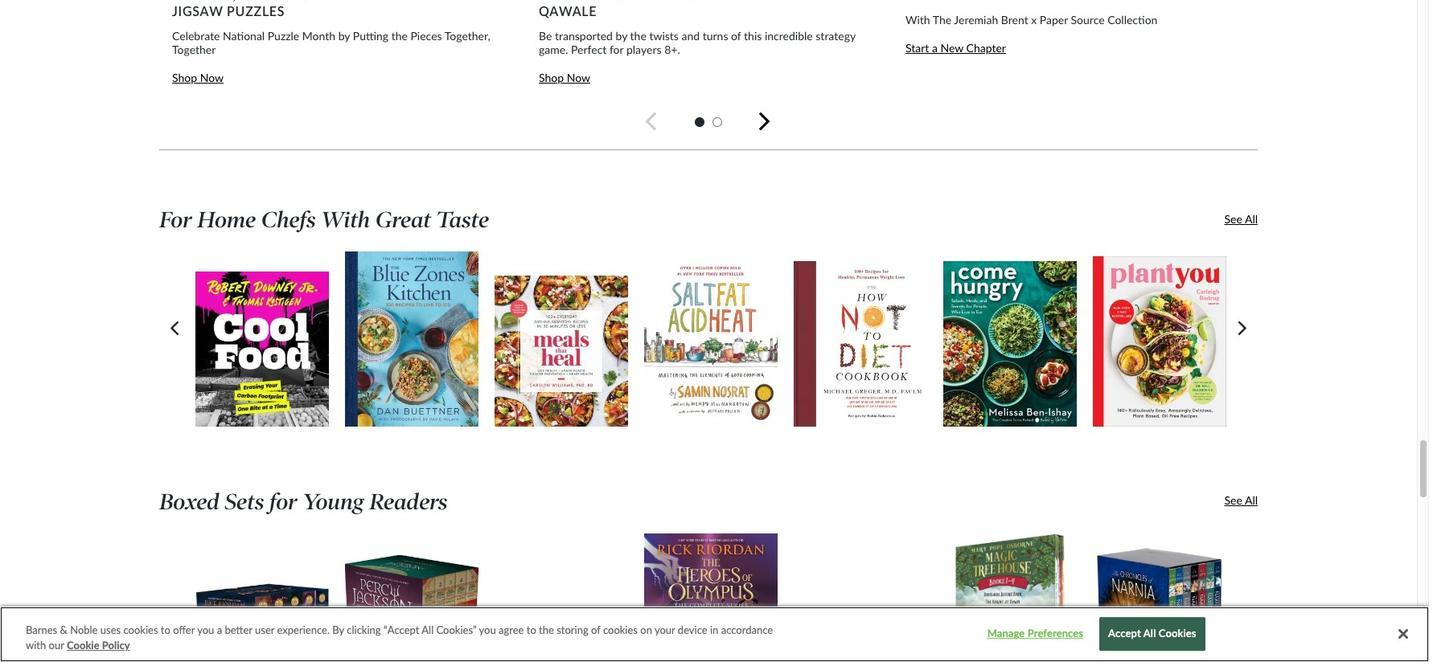 Task type: describe. For each thing, give the bounding box(es) containing it.
1 vertical spatial the
[[933, 13, 952, 26]]

next
[[745, 78, 808, 111]]

turns
[[703, 29, 728, 43]]

noble inside barnes & noble uses cookies to offer you a better user experience. by clicking "accept all cookies" you agree to the storing of cookies on your device in accordance with our
[[70, 624, 98, 637]]

a inside next "toolbar"
[[932, 41, 938, 55]]

the inside celebrate national puzzle month by putting the pieces together, together
[[391, 29, 408, 43]]

be transported by the twists and turns of this incredible strategy game. perfect for players 8+.
[[539, 29, 856, 56]]

title: trials of apollo, the 5book paperback boxed set, author: rick riordan image
[[194, 583, 330, 663]]

x
[[1032, 13, 1037, 26]]

in
[[710, 624, 719, 637]]

month:
[[785, 0, 842, 2]]

device
[[678, 624, 708, 637]]

title: the how not to diet cookbook: 100+ recipes for healthy, permanent weight loss, author: michael greger m.d. faclm image
[[793, 261, 929, 428]]

1 to from the left
[[161, 624, 170, 637]]

for
[[159, 207, 192, 233]]

collection
[[1108, 13, 1158, 26]]

strategy
[[816, 29, 856, 43]]

clicking
[[347, 624, 381, 637]]

shop for the barnes & noble game of the month: qawale
[[539, 71, 564, 84]]

pieces
[[411, 29, 442, 43]]

chapter
[[967, 41, 1006, 55]]

& inside the barnes & noble game of the month: qawale
[[626, 0, 636, 2]]

of inside the barnes & noble game of the month: qawale
[[733, 0, 751, 2]]

& inside barnes & noble uses cookies to offer you a better user experience. by clicking "accept all cookies" you agree to the storing of cookies on your device in accordance with our
[[60, 624, 67, 637]]

next button
[[745, 78, 808, 147]]

players
[[627, 43, 662, 56]]

start a new chapter
[[906, 41, 1006, 55]]

transported
[[555, 29, 613, 43]]

barnes inside barnes & noble uses cookies to offer you a better user experience. by clicking "accept all cookies" you agree to the storing of cookies on your device in accordance with our
[[26, 624, 57, 637]]

accept
[[1109, 628, 1141, 641]]

of inside barnes & noble uses cookies to offer you a better user experience. by clicking "accept all cookies" you agree to the storing of cookies on your device in accordance with our
[[591, 624, 601, 637]]

shop for jigsaw puzzles
[[172, 71, 197, 84]]

putting
[[353, 29, 389, 43]]

see all for boxed sets for young readers
[[1225, 494, 1258, 508]]

1 you from the left
[[197, 624, 214, 637]]

1 cookies from the left
[[123, 624, 158, 637]]

brent
[[1001, 13, 1029, 26]]

boxed
[[159, 489, 219, 515]]

chefs
[[261, 207, 316, 233]]

1
[[697, 115, 703, 128]]

8+.
[[665, 43, 680, 56]]

great
[[375, 207, 431, 233]]

month
[[302, 29, 336, 43]]

see for boxed sets for young readers
[[1225, 494, 1243, 508]]

together,
[[445, 29, 490, 43]]

on
[[641, 624, 652, 637]]

cookie policy link
[[67, 639, 130, 655]]

policy
[[102, 640, 130, 653]]

young
[[303, 489, 364, 515]]

title: meals that heal: 100+ everyday anti-inflammatory recipes in 30 minutes or less: a cookbook, author: carolyn williams ph.d. image
[[494, 275, 629, 428]]

experience.
[[277, 624, 330, 637]]

barnes inside the barnes & noble game of the month: qawale
[[569, 0, 622, 2]]

1 button
[[695, 115, 705, 128]]

2 to from the left
[[527, 624, 536, 637]]

by
[[332, 624, 344, 637]]

title: the chronicles of narnia box set, author: c. s. lewis image
[[1092, 544, 1228, 663]]

puzzle
[[268, 29, 299, 43]]

0 horizontal spatial with
[[321, 207, 370, 233]]

offer
[[173, 624, 195, 637]]

see all link for boxed sets for young readers
[[1038, 494, 1258, 508]]

cookies
[[1159, 628, 1197, 641]]

by inside celebrate national puzzle month by putting the pieces together, together
[[338, 29, 350, 43]]

2 button
[[713, 115, 722, 128]]

by inside be transported by the twists and turns of this incredible strategy game. perfect for players 8+.
[[616, 29, 628, 43]]

shop now for jigsaw puzzles
[[172, 71, 224, 84]]

with
[[26, 640, 46, 653]]

taste
[[437, 207, 489, 233]]

source
[[1071, 13, 1105, 26]]

perfect
[[571, 43, 607, 56]]

cookies"
[[436, 624, 477, 637]]

see all for for home chefs with great taste
[[1225, 212, 1258, 226]]

shop now for the barnes & noble game of the month: qawale
[[539, 71, 590, 84]]

the barnes & noble game of the month: qawale
[[539, 0, 842, 18]]

celebrate
[[172, 29, 220, 43]]

paper
[[1040, 13, 1068, 26]]

noble inside the barnes & noble game of the month: qawale
[[640, 0, 685, 2]]

puzzles
[[227, 3, 285, 18]]

the inside the barnes & noble game of the month: qawale
[[539, 0, 566, 2]]

your
[[655, 624, 675, 637]]



Task type: locate. For each thing, give the bounding box(es) containing it.
0 vertical spatial menu
[[159, 0, 1430, 92]]

tab list
[[159, 115, 1258, 128]]

2
[[714, 115, 721, 128]]

title: cool food: erasing your carbon footprint one bite at a time, author: robert downey jr. image
[[194, 271, 330, 428]]

1 horizontal spatial for
[[610, 43, 624, 56]]

to
[[161, 624, 170, 637], [527, 624, 536, 637]]

to left offer
[[161, 624, 170, 637]]

user
[[255, 624, 275, 637]]

0 vertical spatial see all link
[[1038, 212, 1258, 226]]

the up qawale
[[539, 0, 566, 2]]

the inside be transported by the twists and turns of this incredible strategy game. perfect for players 8+.
[[630, 29, 647, 43]]

1 horizontal spatial &
[[626, 0, 636, 2]]

1 horizontal spatial by
[[616, 29, 628, 43]]

0 horizontal spatial a
[[217, 624, 222, 637]]

better
[[225, 624, 252, 637]]

0 horizontal spatial shop now
[[172, 71, 224, 84]]

see all link
[[1038, 212, 1258, 226], [1038, 494, 1258, 508]]

0 vertical spatial for
[[610, 43, 624, 56]]

for
[[610, 43, 624, 56], [269, 489, 297, 515]]

all
[[1245, 212, 1258, 226], [1245, 494, 1258, 508], [422, 624, 434, 637], [1144, 628, 1156, 641]]

the
[[539, 0, 566, 2], [933, 13, 952, 26]]

menu for for home chefs with great taste
[[170, 251, 1247, 428]]

jigsaw
[[172, 3, 223, 18]]

0 vertical spatial a
[[932, 41, 938, 55]]

0 horizontal spatial to
[[161, 624, 170, 637]]

the up new
[[933, 13, 952, 26]]

barnes up with
[[26, 624, 57, 637]]

now down the together
[[200, 71, 224, 84]]

0 vertical spatial of
[[733, 0, 751, 2]]

celebrate national puzzle month by putting the pieces together, together
[[172, 29, 490, 56]]

0 vertical spatial the
[[539, 0, 566, 2]]

1 see all from the top
[[1225, 212, 1258, 226]]

privacy alert dialog
[[0, 607, 1430, 663]]

manage
[[988, 628, 1025, 641]]

& up the our
[[60, 624, 67, 637]]

1 vertical spatial with
[[321, 207, 370, 233]]

title: the heroes of olympus paperback boxed set (10th anniversary edition), author: rick riordan image
[[644, 533, 778, 663]]

&
[[626, 0, 636, 2], [60, 624, 67, 637]]

see
[[1225, 212, 1243, 226], [1225, 494, 1243, 508]]

title: percy jackson and the olympians 5 book paperback boxed set (new covers) (b&n exclusive edition), author: rick riordan image
[[344, 555, 480, 663]]

1 vertical spatial of
[[731, 29, 741, 43]]

shop
[[172, 71, 197, 84], [539, 71, 564, 84]]

together
[[172, 43, 216, 56]]

storing
[[557, 624, 589, 637]]

barnes & noble uses cookies to offer you a better user experience. by clicking "accept all cookies" you agree to the storing of cookies on your device in accordance with our
[[26, 624, 773, 653]]

shop now down game.
[[539, 71, 590, 84]]

2 by from the left
[[616, 29, 628, 43]]

1 vertical spatial &
[[60, 624, 67, 637]]

new
[[941, 41, 964, 55]]

for inside be transported by the twists and turns of this incredible strategy game. perfect for players 8+.
[[610, 43, 624, 56]]

0 horizontal spatial &
[[60, 624, 67, 637]]

of right storing
[[591, 624, 601, 637]]

with inside next "toolbar"
[[906, 13, 931, 26]]

0 horizontal spatial cookies
[[123, 624, 158, 637]]

"accept
[[384, 624, 419, 637]]

agree
[[499, 624, 524, 637]]

game
[[689, 0, 729, 2]]

be
[[539, 29, 552, 43]]

title: come hungry: salads, meals, and sweets for people who live to eat, author: melissa ben-ishay image
[[943, 260, 1078, 428]]

0 vertical spatial barnes
[[569, 0, 622, 2]]

noble
[[640, 0, 685, 2], [70, 624, 98, 637]]

title: percy jackson and the olympians hardcover boxed set, books 1-5, author: rick riordan image
[[494, 593, 629, 663]]

jigsaw puzzles
[[172, 3, 285, 18]]

a left new
[[932, 41, 938, 55]]

of inside be transported by the twists and turns of this incredible strategy game. perfect for players 8+.
[[731, 29, 741, 43]]

cookie policy
[[67, 640, 130, 653]]

1 vertical spatial see
[[1225, 494, 1243, 508]]

accept all cookies button
[[1100, 618, 1206, 652]]

0 horizontal spatial shop
[[172, 71, 197, 84]]

a
[[932, 41, 938, 55], [217, 624, 222, 637]]

1 vertical spatial noble
[[70, 624, 98, 637]]

2 cookies from the left
[[603, 624, 638, 637]]

all inside button
[[1144, 628, 1156, 641]]

you
[[197, 624, 214, 637], [479, 624, 496, 637]]

readers
[[369, 489, 448, 515]]

of left this
[[731, 29, 741, 43]]

noble up the twists
[[640, 0, 685, 2]]

cookie
[[67, 640, 99, 653]]

by right month
[[338, 29, 350, 43]]

1 horizontal spatial cookies
[[603, 624, 638, 637]]

manage preferences
[[988, 628, 1084, 641]]

0 horizontal spatial by
[[338, 29, 350, 43]]

to right 'agree'
[[527, 624, 536, 637]]

1 vertical spatial menu
[[170, 251, 1247, 428]]

see all link for for home chefs with great taste
[[1038, 212, 1258, 226]]

start
[[906, 41, 929, 55]]

1 horizontal spatial the
[[933, 13, 952, 26]]

2 now from the left
[[567, 71, 590, 84]]

2 vertical spatial menu
[[170, 533, 1247, 663]]

you left 'agree'
[[479, 624, 496, 637]]

by
[[338, 29, 350, 43], [616, 29, 628, 43]]

our
[[49, 640, 64, 653]]

menu containing the barnes & noble game of the month: qawale
[[159, 0, 1430, 92]]

and
[[682, 29, 700, 43]]

2 shop now from the left
[[539, 71, 590, 84]]

2 see all from the top
[[1225, 494, 1258, 508]]

2 see from the top
[[1225, 494, 1243, 508]]

you right offer
[[197, 624, 214, 637]]

1 see from the top
[[1225, 212, 1243, 226]]

barnes
[[569, 0, 622, 2], [26, 624, 57, 637]]

1 horizontal spatial you
[[479, 624, 496, 637]]

with right chefs
[[321, 207, 370, 233]]

shop now
[[172, 71, 224, 84], [539, 71, 590, 84]]

the
[[755, 0, 781, 2], [391, 29, 408, 43], [630, 29, 647, 43], [539, 624, 554, 637]]

with the jeremiah brent x paper source collection
[[906, 13, 1158, 26]]

2 you from the left
[[479, 624, 496, 637]]

the inside barnes & noble uses cookies to offer you a better user experience. by clicking "accept all cookies" you agree to the storing of cookies on your device in accordance with our
[[539, 624, 554, 637]]

shop now down the together
[[172, 71, 224, 84]]

1 horizontal spatial noble
[[640, 0, 685, 2]]

menu
[[159, 0, 1430, 92], [170, 251, 1247, 428], [170, 533, 1247, 663]]

shop down the together
[[172, 71, 197, 84]]

1 vertical spatial barnes
[[26, 624, 57, 637]]

1 horizontal spatial shop
[[539, 71, 564, 84]]

accordance
[[721, 624, 773, 637]]

the left storing
[[539, 624, 554, 637]]

now for jigsaw
[[200, 71, 224, 84]]

with
[[906, 13, 931, 26], [321, 207, 370, 233]]

national
[[223, 29, 265, 43]]

1 vertical spatial a
[[217, 624, 222, 637]]

0 vertical spatial &
[[626, 0, 636, 2]]

by right perfect
[[616, 29, 628, 43]]

1 see all link from the top
[[1038, 212, 1258, 226]]

twists
[[650, 29, 679, 43]]

for home chefs with great taste
[[159, 207, 489, 233]]

home
[[197, 207, 256, 233]]

1 vertical spatial see all link
[[1038, 494, 1258, 508]]

all inside barnes & noble uses cookies to offer you a better user experience. by clicking "accept all cookies" you agree to the storing of cookies on your device in accordance with our
[[422, 624, 434, 637]]

& up players
[[626, 0, 636, 2]]

barnes up qawale
[[569, 0, 622, 2]]

1 shop from the left
[[172, 71, 197, 84]]

1 vertical spatial see all
[[1225, 494, 1258, 508]]

1 horizontal spatial shop now
[[539, 71, 590, 84]]

0 horizontal spatial now
[[200, 71, 224, 84]]

0 horizontal spatial you
[[197, 624, 214, 637]]

a inside barnes & noble uses cookies to offer you a better user experience. by clicking "accept all cookies" you agree to the storing of cookies on your device in accordance with our
[[217, 624, 222, 637]]

0 horizontal spatial for
[[269, 489, 297, 515]]

see all
[[1225, 212, 1258, 226], [1225, 494, 1258, 508]]

1 horizontal spatial to
[[527, 624, 536, 637]]

1 horizontal spatial with
[[906, 13, 931, 26]]

with up start at the top right
[[906, 13, 931, 26]]

1 now from the left
[[200, 71, 224, 84]]

menu for boxed sets for young readers
[[170, 533, 1247, 663]]

cookies up the policy at left
[[123, 624, 158, 637]]

the inside the barnes & noble game of the month: qawale
[[755, 0, 781, 2]]

manage preferences button
[[985, 619, 1086, 651]]

noble up cookie
[[70, 624, 98, 637]]

a left better on the left
[[217, 624, 222, 637]]

cookies left 'on'
[[603, 624, 638, 637]]

0 horizontal spatial noble
[[70, 624, 98, 637]]

0 horizontal spatial the
[[539, 0, 566, 2]]

tab list inside next "toolbar"
[[159, 115, 1258, 128]]

now
[[200, 71, 224, 84], [567, 71, 590, 84]]

2 vertical spatial of
[[591, 624, 601, 637]]

tab list containing 1
[[159, 115, 1258, 128]]

game.
[[539, 43, 568, 56]]

preferences
[[1028, 628, 1084, 641]]

sets
[[225, 489, 264, 515]]

0 vertical spatial see all
[[1225, 212, 1258, 226]]

now for the
[[567, 71, 590, 84]]

the up this
[[755, 0, 781, 2]]

1 shop now from the left
[[172, 71, 224, 84]]

title: the blue zones kitchen: 100 recipes to live to 100, author: dan buettner image
[[344, 251, 480, 428]]

0 horizontal spatial barnes
[[26, 624, 57, 637]]

0 vertical spatial with
[[906, 13, 931, 26]]

qawale
[[539, 3, 597, 18]]

the left the twists
[[630, 29, 647, 43]]

2 see all link from the top
[[1038, 494, 1258, 508]]

of right the game on the top of the page
[[733, 0, 751, 2]]

now down perfect
[[567, 71, 590, 84]]

for left players
[[610, 43, 624, 56]]

accept all cookies
[[1109, 628, 1197, 641]]

title: magic tree house books 1-4 boxed set, author: mary pope osborne image
[[954, 533, 1067, 663]]

1 vertical spatial for
[[269, 489, 297, 515]]

see for for home chefs with great taste
[[1225, 212, 1243, 226]]

1 by from the left
[[338, 29, 350, 43]]

jeremiah
[[954, 13, 999, 26]]

shop down game.
[[539, 71, 564, 84]]

the left pieces
[[391, 29, 408, 43]]

title: plantyou: 140+ ridiculously easy, amazingly delicious plant-based oil-free recipes, author: carleigh bodrug image
[[1092, 255, 1228, 428]]

0 vertical spatial see
[[1225, 212, 1243, 226]]

next toolbar
[[159, 0, 1430, 150]]

uses
[[100, 624, 121, 637]]

title: harry potter special edition paperback boxed set: books 1-7, author: j. k. rowling image
[[793, 643, 929, 663]]

incredible
[[765, 29, 813, 43]]

for right sets
[[269, 489, 297, 515]]

0 vertical spatial noble
[[640, 0, 685, 2]]

this
[[744, 29, 762, 43]]

title: salt, fat, acid, heat: mastering the elements of good cooking, author: samin nosrat image
[[643, 259, 779, 428]]

2 shop from the left
[[539, 71, 564, 84]]

1 horizontal spatial barnes
[[569, 0, 622, 2]]

boxed sets for young readers
[[159, 489, 448, 515]]

1 horizontal spatial now
[[567, 71, 590, 84]]

1 horizontal spatial a
[[932, 41, 938, 55]]



Task type: vqa. For each thing, say whether or not it's contained in the screenshot.
rightmost cookies
yes



